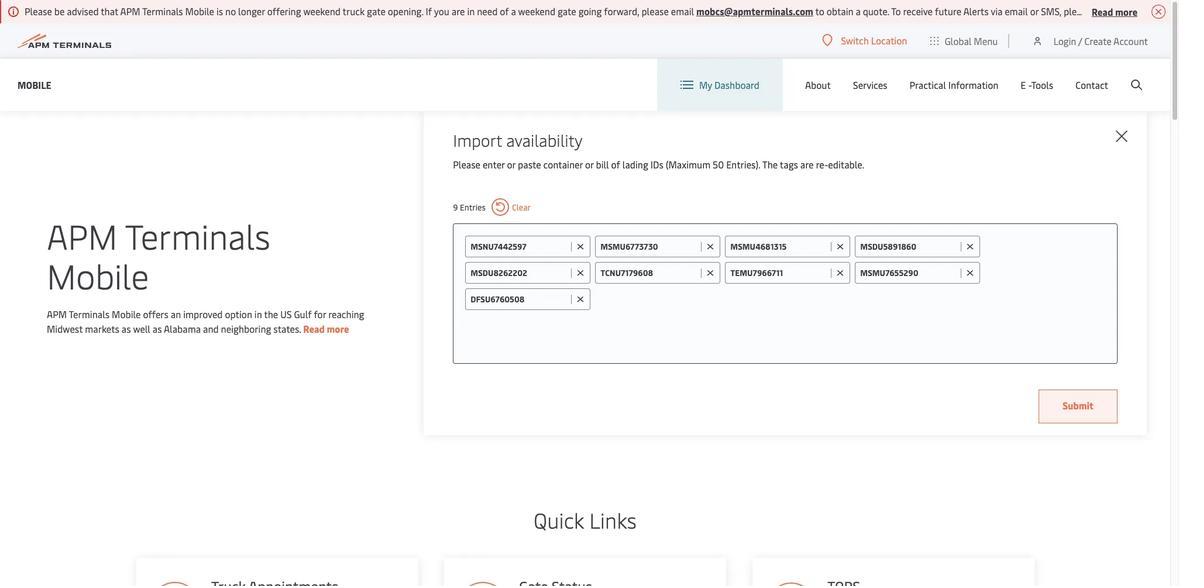 Task type: vqa. For each thing, say whether or not it's contained in the screenshot.
more to the left
yes



Task type: locate. For each thing, give the bounding box(es) containing it.
more
[[1116, 5, 1138, 18], [327, 323, 349, 335]]

more down "reaching" at the left
[[327, 323, 349, 335]]

1 horizontal spatial or
[[585, 158, 594, 171]]

gate left going
[[558, 5, 576, 18]]

1 horizontal spatial please
[[453, 158, 481, 171]]

read up login / create account
[[1092, 5, 1114, 18]]

please inside please be advised that apm terminals mobile is no longer offering weekend truck gate opening. if you are in need of a weekend gate going forward, please email mobcs@apmterminals.com to obtain a quote. to receive future alerts via email or sms, please read more
[[25, 5, 52, 18]]

0 vertical spatial more
[[1116, 5, 1138, 18]]

midwest
[[47, 323, 83, 335]]

1 vertical spatial terminals
[[125, 213, 271, 259]]

1 horizontal spatial more
[[1116, 5, 1138, 18]]

1 horizontal spatial weekend
[[518, 5, 556, 18]]

services button
[[853, 59, 888, 111]]

an
[[171, 308, 181, 321]]

global menu
[[945, 34, 998, 47]]

1 horizontal spatial read
[[1092, 5, 1114, 18]]

0 horizontal spatial as
[[122, 323, 131, 335]]

1 as from the left
[[122, 323, 131, 335]]

0 horizontal spatial are
[[452, 5, 465, 18]]

apm terminals mobile offers an improved option in the us gulf for reaching midwest markets as well as alabama and neighboring states.
[[47, 308, 364, 335]]

obtain
[[827, 5, 854, 18]]

please down import
[[453, 158, 481, 171]]

via
[[991, 5, 1003, 18]]

need
[[477, 5, 498, 18]]

email
[[671, 5, 694, 18], [1005, 5, 1028, 18]]

global
[[945, 34, 972, 47]]

/
[[1079, 34, 1083, 47]]

apm inside the 'apm terminals mobile offers an improved option in the us gulf for reaching midwest markets as well as alabama and neighboring states.'
[[47, 308, 67, 321]]

offering
[[267, 5, 301, 18]]

e -tools button
[[1021, 59, 1054, 111]]

2 vertical spatial terminals
[[69, 308, 110, 321]]

Type or paste your IDs here text field
[[595, 289, 1106, 310]]

are right you in the top of the page
[[452, 5, 465, 18]]

submit
[[1063, 399, 1094, 412]]

terminals inside the 'apm terminals mobile offers an improved option in the us gulf for reaching midwest markets as well as alabama and neighboring states.'
[[69, 308, 110, 321]]

1 horizontal spatial of
[[611, 158, 620, 171]]

for
[[314, 308, 326, 321]]

1 vertical spatial read
[[303, 323, 325, 335]]

terminals
[[142, 5, 183, 18], [125, 213, 271, 259], [69, 308, 110, 321]]

no
[[225, 5, 236, 18]]

future
[[935, 5, 962, 18]]

0 vertical spatial are
[[452, 5, 465, 18]]

1 vertical spatial are
[[801, 158, 814, 171]]

are left re-
[[801, 158, 814, 171]]

apmt icon 100 image
[[767, 582, 816, 587]]

as
[[122, 323, 131, 335], [153, 323, 162, 335]]

1 vertical spatial more
[[327, 323, 349, 335]]

0 horizontal spatial a
[[511, 5, 516, 18]]

create
[[1085, 34, 1112, 47]]

0 vertical spatial in
[[467, 5, 475, 18]]

global menu button
[[919, 23, 1010, 58]]

0 horizontal spatial email
[[671, 5, 694, 18]]

practical
[[910, 78, 946, 91]]

manager truck appointments - 53 image
[[458, 582, 508, 587]]

or left bill
[[585, 158, 594, 171]]

a right obtain
[[856, 5, 861, 18]]

2 vertical spatial apm
[[47, 308, 67, 321]]

tags
[[780, 158, 798, 171]]

0 horizontal spatial weekend
[[303, 5, 341, 18]]

login / create account
[[1054, 34, 1149, 47]]

2 horizontal spatial or
[[1031, 5, 1039, 18]]

please right forward,
[[642, 5, 669, 18]]

more up account
[[1116, 5, 1138, 18]]

0 horizontal spatial read
[[303, 323, 325, 335]]

in inside the 'apm terminals mobile offers an improved option in the us gulf for reaching midwest markets as well as alabama and neighboring states.'
[[255, 308, 262, 321]]

of right need
[[500, 5, 509, 18]]

apm inside apm terminals mobile
[[47, 213, 117, 259]]

in
[[467, 5, 475, 18], [255, 308, 262, 321]]

dashboard
[[715, 78, 760, 91]]

read more link
[[303, 323, 349, 335]]

paste
[[518, 158, 541, 171]]

0 horizontal spatial or
[[507, 158, 516, 171]]

0 vertical spatial read
[[1092, 5, 1114, 18]]

0 horizontal spatial gate
[[367, 5, 386, 18]]

1 vertical spatial in
[[255, 308, 262, 321]]

are inside please be advised that apm terminals mobile is no longer offering weekend truck gate opening. if you are in need of a weekend gate going forward, please email mobcs@apmterminals.com to obtain a quote. to receive future alerts via email or sms, please read more
[[452, 5, 465, 18]]

terminals inside apm terminals mobile
[[125, 213, 271, 259]]

or left sms,
[[1031, 5, 1039, 18]]

please
[[25, 5, 52, 18], [453, 158, 481, 171]]

a
[[511, 5, 516, 18], [856, 5, 861, 18]]

1 horizontal spatial email
[[1005, 5, 1028, 18]]

or inside please be advised that apm terminals mobile is no longer offering weekend truck gate opening. if you are in need of a weekend gate going forward, please email mobcs@apmterminals.com to obtain a quote. to receive future alerts via email or sms, please read more
[[1031, 5, 1039, 18]]

editable.
[[829, 158, 865, 171]]

0 horizontal spatial more
[[327, 323, 349, 335]]

0 horizontal spatial please
[[642, 5, 669, 18]]

1 vertical spatial of
[[611, 158, 620, 171]]

1 vertical spatial apm
[[47, 213, 117, 259]]

login / create account link
[[1032, 23, 1149, 58]]

or right enter
[[507, 158, 516, 171]]

mobile
[[185, 5, 214, 18], [18, 78, 51, 91], [47, 252, 149, 299], [112, 308, 141, 321]]

2 as from the left
[[153, 323, 162, 335]]

please for please enter or paste container or bill of lading ids (maximum 50 entries). the tags are re-editable.
[[453, 158, 481, 171]]

1 horizontal spatial gate
[[558, 5, 576, 18]]

1 email from the left
[[671, 5, 694, 18]]

as left well
[[122, 323, 131, 335]]

advised
[[67, 5, 99, 18]]

2 weekend from the left
[[518, 5, 556, 18]]

read down for
[[303, 323, 325, 335]]

0 vertical spatial please
[[25, 5, 52, 18]]

apm
[[120, 5, 140, 18], [47, 213, 117, 259], [47, 308, 67, 321]]

of right bill
[[611, 158, 620, 171]]

mobile secondary image
[[104, 298, 309, 474]]

1 horizontal spatial as
[[153, 323, 162, 335]]

close alert image
[[1152, 5, 1166, 19]]

please right sms,
[[1064, 5, 1091, 18]]

1 vertical spatial please
[[453, 158, 481, 171]]

1 horizontal spatial are
[[801, 158, 814, 171]]

please
[[642, 5, 669, 18], [1064, 5, 1091, 18]]

0 vertical spatial of
[[500, 5, 509, 18]]

menu
[[974, 34, 998, 47]]

(maximum
[[666, 158, 711, 171]]

in left need
[[467, 5, 475, 18]]

please be advised that apm terminals mobile is no longer offering weekend truck gate opening. if you are in need of a weekend gate going forward, please email mobcs@apmterminals.com to obtain a quote. to receive future alerts via email or sms, please read more
[[25, 5, 1138, 18]]

bill
[[596, 158, 609, 171]]

1 horizontal spatial in
[[467, 5, 475, 18]]

weekend
[[303, 5, 341, 18], [518, 5, 556, 18]]

read
[[1092, 5, 1114, 18], [303, 323, 325, 335]]

re-
[[816, 158, 829, 171]]

ids
[[651, 158, 664, 171]]

0 vertical spatial apm
[[120, 5, 140, 18]]

a right need
[[511, 5, 516, 18]]

read more button
[[1092, 4, 1138, 19]]

0 horizontal spatial of
[[500, 5, 509, 18]]

1 horizontal spatial a
[[856, 5, 861, 18]]

in left the
[[255, 308, 262, 321]]

the
[[763, 158, 778, 171]]

please left be at the top left of page
[[25, 5, 52, 18]]

are
[[452, 5, 465, 18], [801, 158, 814, 171]]

terminals for apm terminals mobile
[[125, 213, 271, 259]]

gate right truck
[[367, 5, 386, 18]]

or
[[1031, 5, 1039, 18], [507, 158, 516, 171], [585, 158, 594, 171]]

login
[[1054, 34, 1077, 47]]

weekend right need
[[518, 5, 556, 18]]

improved
[[183, 308, 223, 321]]

-
[[1029, 78, 1032, 91]]

1 horizontal spatial please
[[1064, 5, 1091, 18]]

going
[[579, 5, 602, 18]]

weekend left truck
[[303, 5, 341, 18]]

if
[[426, 5, 432, 18]]

import availability
[[453, 129, 583, 151]]

mobcs@apmterminals.com link
[[697, 5, 814, 18]]

receive
[[904, 5, 933, 18]]

clear
[[512, 202, 531, 213]]

Entered ID text field
[[471, 241, 569, 252], [731, 241, 828, 252], [471, 268, 569, 279], [861, 268, 958, 279], [471, 294, 569, 305]]

0 horizontal spatial please
[[25, 5, 52, 18]]

0 vertical spatial terminals
[[142, 5, 183, 18]]

gate
[[367, 5, 386, 18], [558, 5, 576, 18]]

0 horizontal spatial in
[[255, 308, 262, 321]]

Entered ID text field
[[601, 241, 699, 252], [861, 241, 958, 252], [601, 268, 699, 279], [731, 268, 828, 279]]

as down offers at left
[[153, 323, 162, 335]]



Task type: describe. For each thing, give the bounding box(es) containing it.
about button
[[805, 59, 831, 111]]

opening.
[[388, 5, 424, 18]]

enter
[[483, 158, 505, 171]]

1 please from the left
[[642, 5, 669, 18]]

1 weekend from the left
[[303, 5, 341, 18]]

practical information button
[[910, 59, 999, 111]]

9 entries
[[453, 202, 486, 213]]

services
[[853, 78, 888, 91]]

and
[[203, 323, 219, 335]]

lading
[[623, 158, 649, 171]]

neighboring
[[221, 323, 271, 335]]

1 gate from the left
[[367, 5, 386, 18]]

that
[[101, 5, 118, 18]]

tools
[[1032, 78, 1054, 91]]

9
[[453, 202, 458, 213]]

50
[[713, 158, 724, 171]]

mobile inside the 'apm terminals mobile offers an improved option in the us gulf for reaching midwest markets as well as alabama and neighboring states.'
[[112, 308, 141, 321]]

submit button
[[1039, 390, 1118, 424]]

more inside please be advised that apm terminals mobile is no longer offering weekend truck gate opening. if you are in need of a weekend gate going forward, please email mobcs@apmterminals.com to obtain a quote. to receive future alerts via email or sms, please read more
[[1116, 5, 1138, 18]]

switch location
[[841, 34, 908, 47]]

2 email from the left
[[1005, 5, 1028, 18]]

about
[[805, 78, 831, 91]]

e -tools
[[1021, 78, 1054, 91]]

2 please from the left
[[1064, 5, 1091, 18]]

please for please be advised that apm terminals mobile is no longer offering weekend truck gate opening. if you are in need of a weekend gate going forward, please email mobcs@apmterminals.com to obtain a quote. to receive future alerts via email or sms, please read more
[[25, 5, 52, 18]]

terminals inside please be advised that apm terminals mobile is no longer offering weekend truck gate opening. if you are in need of a weekend gate going forward, please email mobcs@apmterminals.com to obtain a quote. to receive future alerts via email or sms, please read more
[[142, 5, 183, 18]]

information
[[949, 78, 999, 91]]

1 a from the left
[[511, 5, 516, 18]]

apm for apm terminals mobile offers an improved option in the us gulf for reaching midwest markets as well as alabama and neighboring states.
[[47, 308, 67, 321]]

mobile inside apm terminals mobile
[[47, 252, 149, 299]]

switch
[[841, 34, 869, 47]]

truck
[[343, 5, 365, 18]]

markets
[[85, 323, 119, 335]]

to
[[816, 5, 825, 18]]

apm terminals mobile
[[47, 213, 271, 299]]

my
[[699, 78, 712, 91]]

quick
[[534, 506, 584, 534]]

apm for apm terminals mobile
[[47, 213, 117, 259]]

of inside please be advised that apm terminals mobile is no longer offering weekend truck gate opening. if you are in need of a weekend gate going forward, please email mobcs@apmterminals.com to obtain a quote. to receive future alerts via email or sms, please read more
[[500, 5, 509, 18]]

my dashboard
[[699, 78, 760, 91]]

please enter or paste container or bill of lading ids (maximum 50 entries). the tags are re-editable.
[[453, 158, 865, 171]]

clear button
[[492, 198, 531, 216]]

switch location button
[[823, 34, 908, 47]]

well
[[133, 323, 150, 335]]

apm inside please be advised that apm terminals mobile is no longer offering weekend truck gate opening. if you are in need of a weekend gate going forward, please email mobcs@apmterminals.com to obtain a quote. to receive future alerts via email or sms, please read more
[[120, 5, 140, 18]]

the
[[264, 308, 278, 321]]

2 a from the left
[[856, 5, 861, 18]]

entries).
[[727, 158, 761, 171]]

option
[[225, 308, 252, 321]]

be
[[54, 5, 65, 18]]

my dashboard button
[[681, 59, 760, 111]]

2 gate from the left
[[558, 5, 576, 18]]

quote. to
[[863, 5, 901, 18]]

mobile inside please be advised that apm terminals mobile is no longer offering weekend truck gate opening. if you are in need of a weekend gate going forward, please email mobcs@apmterminals.com to obtain a quote. to receive future alerts via email or sms, please read more
[[185, 5, 214, 18]]

mobcs@apmterminals.com
[[697, 5, 814, 18]]

read more
[[303, 323, 349, 335]]

forward,
[[604, 5, 640, 18]]

import
[[453, 129, 502, 151]]

quick links
[[534, 506, 637, 534]]

entries
[[460, 202, 486, 213]]

mobile link
[[18, 78, 51, 92]]

is
[[217, 5, 223, 18]]

longer
[[238, 5, 265, 18]]

offers
[[143, 308, 169, 321]]

you
[[434, 5, 450, 18]]

sms,
[[1041, 5, 1062, 18]]

states.
[[274, 323, 301, 335]]

container
[[544, 158, 583, 171]]

contact button
[[1076, 59, 1109, 111]]

in inside please be advised that apm terminals mobile is no longer offering weekend truck gate opening. if you are in need of a weekend gate going forward, please email mobcs@apmterminals.com to obtain a quote. to receive future alerts via email or sms, please read more
[[467, 5, 475, 18]]

reaching
[[328, 308, 364, 321]]

location
[[871, 34, 908, 47]]

us
[[280, 308, 292, 321]]

availability
[[506, 129, 583, 151]]

orange club loyalty program - 56 image
[[150, 582, 199, 587]]

gulf
[[294, 308, 312, 321]]

e
[[1021, 78, 1026, 91]]

terminals for apm terminals mobile offers an improved option in the us gulf for reaching midwest markets as well as alabama and neighboring states.
[[69, 308, 110, 321]]

account
[[1114, 34, 1149, 47]]

practical information
[[910, 78, 999, 91]]

read inside please be advised that apm terminals mobile is no longer offering weekend truck gate opening. if you are in need of a weekend gate going forward, please email mobcs@apmterminals.com to obtain a quote. to receive future alerts via email or sms, please read more
[[1092, 5, 1114, 18]]



